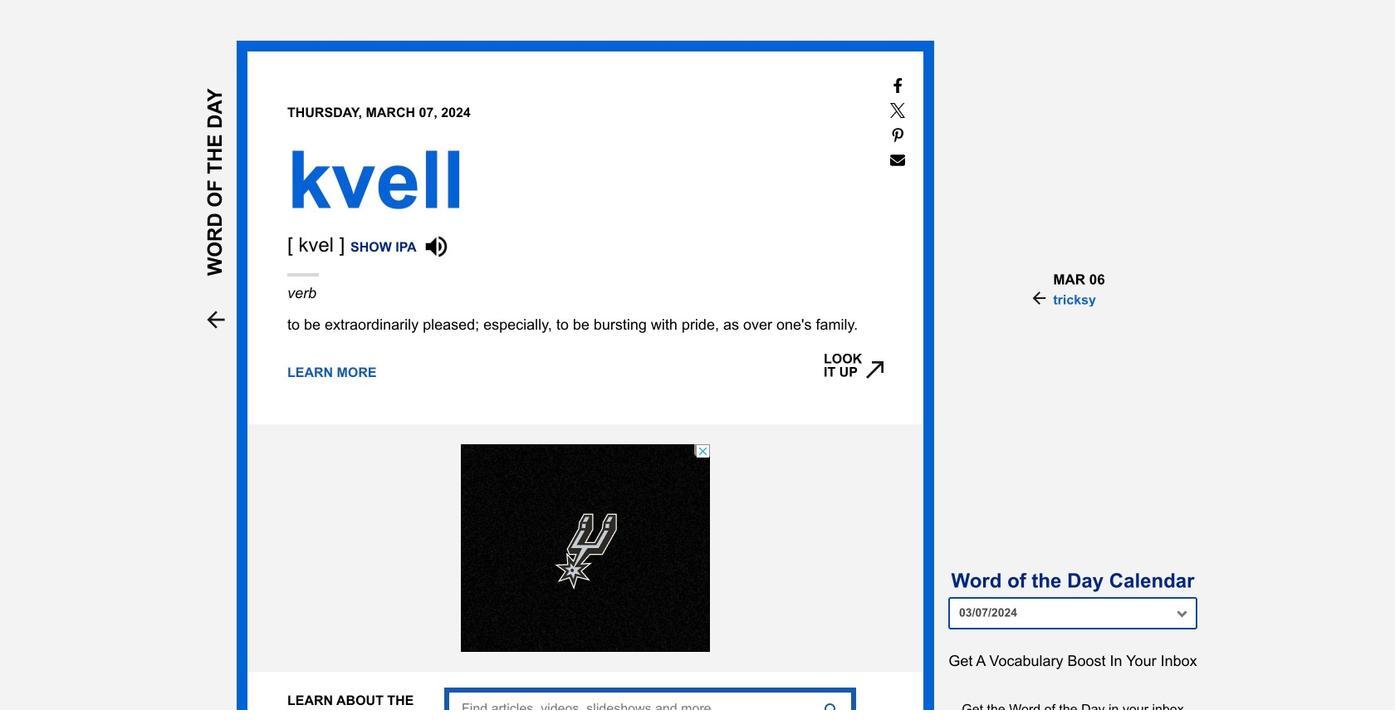 Task type: locate. For each thing, give the bounding box(es) containing it.
Find articles, videos, slideshows and more text field
[[444, 688, 857, 710]]

None search field
[[444, 688, 857, 710]]

advertisement element
[[461, 444, 710, 652]]



Task type: vqa. For each thing, say whether or not it's contained in the screenshot.
left room
no



